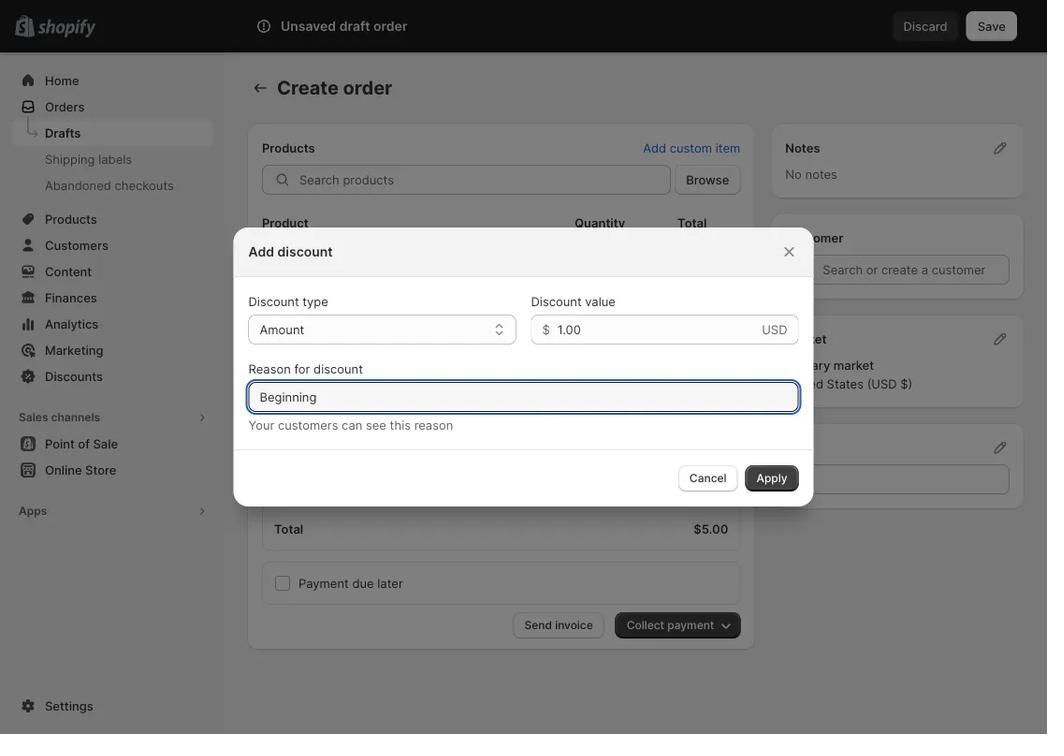 Task type: locate. For each thing, give the bounding box(es) containing it.
1 horizontal spatial discount
[[531, 294, 582, 309]]

1 horizontal spatial shipping
[[364, 269, 413, 283]]

drafts
[[45, 125, 81, 140]]

0 vertical spatial shipping
[[364, 269, 413, 283]]

add left custom
[[643, 140, 667, 155]]

your customers can see this reason
[[249, 418, 454, 432]]

total
[[678, 215, 707, 230], [274, 522, 304, 536]]

0 horizontal spatial total
[[274, 522, 304, 536]]

discount
[[249, 294, 299, 309], [531, 294, 582, 309]]

0 vertical spatial $5.00
[[311, 287, 344, 302]]

payment down amount
[[262, 351, 314, 366]]

$0.00 for add discount
[[696, 420, 729, 434]]

shipping right requires
[[364, 269, 413, 283]]

$5.00 for subtotal
[[696, 390, 729, 404]]

2 discount from the left
[[531, 294, 582, 309]]

invoice
[[555, 618, 593, 632]]

$5.00
[[311, 287, 344, 302], [696, 390, 729, 404], [694, 522, 729, 536]]

order
[[374, 18, 408, 34], [343, 76, 393, 99]]

payment left due
[[299, 576, 349, 590]]

1 vertical spatial $0.00
[[696, 449, 729, 464]]

abandoned checkouts link
[[11, 172, 213, 199]]

not
[[420, 492, 441, 506]]

apply
[[757, 471, 788, 485]]

add inside add discount button
[[274, 420, 298, 434]]

shipping
[[45, 152, 95, 166]]

discount up add shipping or delivery
[[301, 420, 351, 434]]

$5.00 for total
[[694, 522, 729, 536]]

1 — from the top
[[420, 420, 432, 434]]

$0.00
[[696, 420, 729, 434], [696, 449, 729, 464], [696, 492, 729, 506]]

not calculated
[[420, 492, 504, 506]]

0 vertical spatial payment
[[262, 351, 314, 366]]

shipping
[[364, 269, 413, 283], [301, 449, 350, 464]]

no notes
[[786, 167, 838, 181]]

later
[[378, 576, 403, 590]]

browse button
[[675, 165, 741, 195]]

0 horizontal spatial discount
[[249, 294, 299, 309]]

reason
[[249, 361, 291, 376]]

$5.00 down requires
[[311, 287, 344, 302]]

item
[[716, 140, 741, 155]]

$0.00 for add shipping or delivery
[[696, 449, 729, 464]]

Reason for discount text field
[[249, 382, 799, 412]]

1 vertical spatial —
[[420, 449, 432, 464]]

1 vertical spatial add discount
[[274, 420, 351, 434]]

add discount
[[249, 244, 333, 260], [274, 420, 351, 434]]

states
[[827, 376, 864, 391]]

0 vertical spatial add discount
[[249, 244, 333, 260]]

— down reason
[[420, 449, 432, 464]]

amount
[[260, 322, 305, 337]]

unsaved draft order
[[281, 18, 408, 34]]

total down browse button
[[678, 215, 707, 230]]

add inside add shipping or delivery
[[274, 449, 298, 464]]

1 $0.00 from the top
[[696, 420, 729, 434]]

add inside add custom item button
[[643, 140, 667, 155]]

no
[[786, 167, 802, 181]]

orders link
[[11, 94, 213, 120]]

add down product
[[249, 244, 274, 260]]

1 vertical spatial payment
[[299, 576, 349, 590]]

notes
[[786, 140, 821, 155]]

0 vertical spatial total
[[678, 215, 707, 230]]

discount
[[278, 244, 333, 260], [314, 361, 363, 376], [301, 420, 351, 434]]

add custom item button
[[632, 135, 752, 161]]

$5.00 button
[[300, 282, 355, 308]]

discount value
[[531, 294, 616, 309]]

add for add custom item button
[[643, 140, 667, 155]]

settings
[[45, 699, 93, 713]]

save
[[978, 19, 1007, 33]]

add up delivery
[[274, 449, 298, 464]]

—
[[420, 420, 432, 434], [420, 449, 432, 464]]

0 vertical spatial order
[[374, 18, 408, 34]]

$5.00 up cancel
[[696, 390, 729, 404]]

abandoned checkouts
[[45, 178, 174, 192]]

sales channels
[[19, 411, 100, 424]]

order right draft
[[374, 18, 408, 34]]

$5.00 down "cancel" "button"
[[694, 522, 729, 536]]

shipping inside pants requires shipping $5.00
[[364, 269, 413, 283]]

add inside add discount dialog
[[249, 244, 274, 260]]

add discount down product
[[249, 244, 333, 260]]

1 vertical spatial $5.00
[[696, 390, 729, 404]]

subtotal
[[274, 390, 323, 404]]

1 discount from the left
[[249, 294, 299, 309]]

2 — from the top
[[420, 449, 432, 464]]

order right create in the left top of the page
[[343, 76, 393, 99]]

0 horizontal spatial shipping
[[301, 449, 350, 464]]

customer
[[786, 230, 844, 245]]

1 vertical spatial total
[[274, 522, 304, 536]]

0 vertical spatial —
[[420, 420, 432, 434]]

add down subtotal at the bottom
[[274, 420, 298, 434]]

discount right for
[[314, 361, 363, 376]]

1 vertical spatial shipping
[[301, 449, 350, 464]]

2 vertical spatial discount
[[301, 420, 351, 434]]

$
[[543, 322, 550, 337]]

shopify image
[[38, 19, 96, 38]]

add discount inside dialog
[[249, 244, 333, 260]]

2 vertical spatial $0.00
[[696, 492, 729, 506]]

this
[[390, 418, 411, 432]]

$)
[[901, 376, 913, 391]]

payment for payment
[[262, 351, 314, 366]]

custom
[[670, 140, 713, 155]]

total down delivery
[[274, 522, 304, 536]]

0 vertical spatial $0.00
[[696, 420, 729, 434]]

discount inside button
[[301, 420, 351, 434]]

2 $0.00 from the top
[[696, 449, 729, 464]]

shipping up delivery
[[301, 449, 350, 464]]

2 vertical spatial $5.00
[[694, 522, 729, 536]]

or
[[353, 449, 365, 464]]

primary
[[786, 358, 831, 372]]

add discount button
[[263, 414, 362, 440]]

requires
[[311, 269, 361, 283]]

add discount down subtotal at the bottom
[[274, 420, 351, 434]]

— right the this
[[420, 420, 432, 434]]

shipping labels link
[[11, 146, 213, 172]]

market
[[834, 358, 875, 372]]

1 vertical spatial discount
[[314, 361, 363, 376]]

unsaved
[[281, 18, 336, 34]]

home link
[[11, 67, 213, 94]]

send invoice button
[[514, 612, 605, 639]]

0 vertical spatial discount
[[278, 244, 333, 260]]

discount up amount
[[249, 294, 299, 309]]

discount for $
[[531, 294, 582, 309]]

discount up $
[[531, 294, 582, 309]]

apps
[[19, 504, 47, 518]]

discount down product
[[278, 244, 333, 260]]



Task type: describe. For each thing, give the bounding box(es) containing it.
1 vertical spatial order
[[343, 76, 393, 99]]

discard
[[904, 19, 948, 33]]

3 $0.00 from the top
[[696, 492, 729, 506]]

reason for discount
[[249, 361, 363, 376]]

market
[[786, 331, 827, 346]]

labels
[[98, 152, 132, 166]]

for
[[294, 361, 310, 376]]

primary market united states (usd $)
[[786, 358, 913, 391]]

search
[[283, 19, 323, 33]]

$5.00 inside pants requires shipping $5.00
[[311, 287, 344, 302]]

united
[[786, 376, 824, 391]]

create order
[[277, 76, 393, 99]]

Discount value text field
[[558, 315, 759, 345]]

add shipping or delivery button
[[263, 444, 422, 485]]

apply button
[[746, 465, 799, 492]]

create
[[277, 76, 339, 99]]

payment due later
[[299, 576, 403, 590]]

sales channels button
[[11, 405, 213, 431]]

home
[[45, 73, 79, 88]]

(usd
[[868, 376, 898, 391]]

add discount dialog
[[0, 228, 1048, 507]]

calculated
[[444, 492, 504, 506]]

pants requires shipping $5.00
[[311, 250, 413, 302]]

search button
[[252, 11, 795, 41]]

reason
[[414, 418, 454, 432]]

notes
[[806, 167, 838, 181]]

tags
[[786, 440, 814, 455]]

send invoice
[[525, 618, 593, 632]]

payment for payment due later
[[299, 576, 349, 590]]

add for add shipping or delivery button
[[274, 449, 298, 464]]

usd
[[762, 322, 788, 337]]

discounts link
[[11, 363, 213, 390]]

add custom item
[[643, 140, 741, 155]]

discard link
[[893, 11, 960, 41]]

abandoned
[[45, 178, 111, 192]]

delivery
[[274, 464, 320, 479]]

— for add discount
[[420, 420, 432, 434]]

quantity
[[575, 215, 626, 230]]

drafts link
[[11, 120, 213, 146]]

can
[[342, 418, 363, 432]]

add for add discount button
[[274, 420, 298, 434]]

add shipping or delivery
[[274, 449, 365, 479]]

draft
[[340, 18, 370, 34]]

orders
[[45, 99, 85, 114]]

add discount inside button
[[274, 420, 351, 434]]

apps button
[[11, 498, 213, 524]]

checkouts
[[115, 178, 174, 192]]

cancel
[[690, 471, 727, 485]]

1 horizontal spatial total
[[678, 215, 707, 230]]

discount type
[[249, 294, 328, 309]]

pants
[[311, 250, 344, 265]]

cancel button
[[679, 465, 738, 492]]

type
[[303, 294, 328, 309]]

your
[[249, 418, 275, 432]]

send
[[525, 618, 552, 632]]

customers
[[278, 418, 338, 432]]

shipping labels
[[45, 152, 132, 166]]

products
[[262, 140, 315, 155]]

value
[[585, 294, 616, 309]]

channels
[[51, 411, 100, 424]]

due
[[352, 576, 374, 590]]

settings link
[[11, 693, 213, 719]]

see
[[366, 418, 387, 432]]

browse
[[687, 172, 730, 187]]

save button
[[967, 11, 1018, 41]]

— for add shipping or delivery
[[420, 449, 432, 464]]

product
[[262, 215, 309, 230]]

sales
[[19, 411, 48, 424]]

shipping inside add shipping or delivery
[[301, 449, 350, 464]]

discounts
[[45, 369, 103, 383]]

discount for amount
[[249, 294, 299, 309]]



Task type: vqa. For each thing, say whether or not it's contained in the screenshot.
Domain
no



